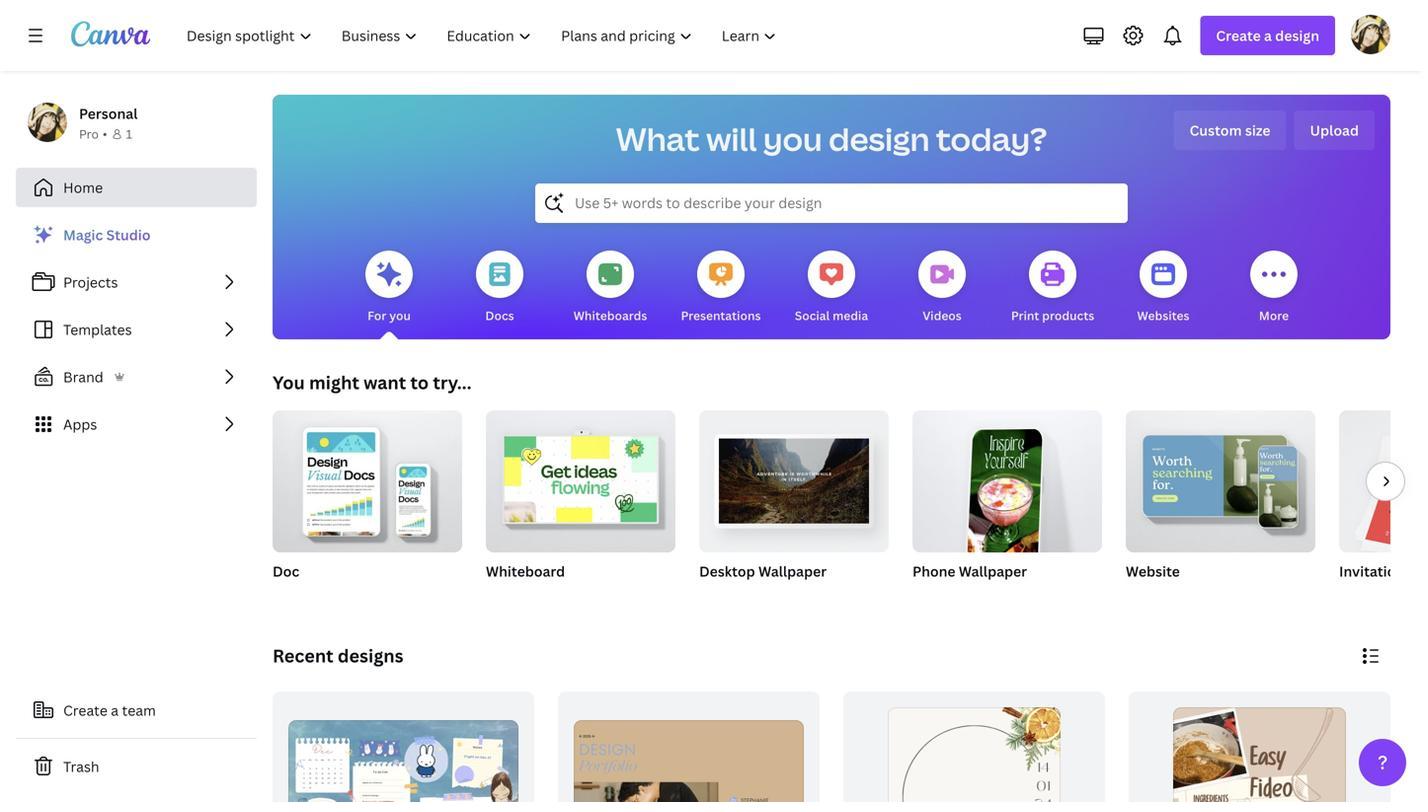Task type: locate. For each thing, give the bounding box(es) containing it.
pro
[[79, 126, 99, 142]]

top level navigation element
[[174, 16, 793, 55]]

media
[[833, 308, 868, 324]]

list containing magic studio
[[16, 215, 257, 444]]

will
[[706, 118, 757, 160]]

1
[[126, 126, 132, 142]]

try...
[[433, 371, 472, 395]]

presentations button
[[681, 237, 761, 340]]

trash link
[[16, 748, 257, 787]]

you
[[763, 118, 822, 160], [389, 308, 411, 324]]

design left stephanie aranda image
[[1275, 26, 1319, 45]]

a
[[1264, 26, 1272, 45], [111, 702, 119, 720]]

wallpaper right phone
[[959, 562, 1027, 581]]

you right the for
[[389, 308, 411, 324]]

brand link
[[16, 358, 257, 397]]

0 horizontal spatial you
[[389, 308, 411, 324]]

1 wallpaper from the left
[[758, 562, 827, 581]]

0 vertical spatial create
[[1216, 26, 1261, 45]]

wallpaper for desktop wallpaper
[[758, 562, 827, 581]]

you right will
[[763, 118, 822, 160]]

more
[[1259, 308, 1289, 324]]

a inside dropdown button
[[1264, 26, 1272, 45]]

a left team
[[111, 702, 119, 720]]

docs button
[[476, 237, 523, 340]]

recent
[[273, 644, 333, 669]]

create for create a design
[[1216, 26, 1261, 45]]

1 horizontal spatial a
[[1264, 26, 1272, 45]]

print products button
[[1011, 237, 1094, 340]]

websites button
[[1137, 237, 1190, 340]]

videos
[[923, 308, 962, 324]]

1 horizontal spatial you
[[763, 118, 822, 160]]

0 horizontal spatial wallpaper
[[758, 562, 827, 581]]

social media button
[[795, 237, 868, 340]]

0 vertical spatial you
[[763, 118, 822, 160]]

custom size
[[1190, 121, 1271, 140]]

create inside button
[[63, 702, 108, 720]]

wallpaper right desktop
[[758, 562, 827, 581]]

whiteboards button
[[573, 237, 647, 340]]

desktop wallpaper group
[[699, 403, 889, 606]]

1 vertical spatial a
[[111, 702, 119, 720]]

create a team
[[63, 702, 156, 720]]

what
[[616, 118, 700, 160]]

wallpaper inside group
[[758, 562, 827, 581]]

1 vertical spatial create
[[63, 702, 108, 720]]

pro •
[[79, 126, 107, 142]]

a inside button
[[111, 702, 119, 720]]

design inside dropdown button
[[1275, 26, 1319, 45]]

create left team
[[63, 702, 108, 720]]

1 vertical spatial you
[[389, 308, 411, 324]]

0 vertical spatial design
[[1275, 26, 1319, 45]]

to
[[410, 371, 429, 395]]

videos button
[[918, 237, 966, 340]]

websites
[[1137, 308, 1190, 324]]

create a team button
[[16, 691, 257, 731]]

desktop
[[699, 562, 755, 581]]

create up "custom size" dropdown button
[[1216, 26, 1261, 45]]

custom
[[1190, 121, 1242, 140]]

wallpaper for phone wallpaper
[[959, 562, 1027, 581]]

design
[[1275, 26, 1319, 45], [829, 118, 930, 160]]

design up search search field
[[829, 118, 930, 160]]

create
[[1216, 26, 1261, 45], [63, 702, 108, 720]]

wallpaper
[[758, 562, 827, 581], [959, 562, 1027, 581]]

wallpaper inside group
[[959, 562, 1027, 581]]

None search field
[[535, 184, 1128, 223]]

group for whiteboard
[[486, 403, 676, 553]]

1 horizontal spatial design
[[1275, 26, 1319, 45]]

group
[[273, 403, 462, 553], [486, 403, 676, 553], [699, 403, 889, 553], [913, 403, 1102, 565], [1126, 403, 1316, 553], [1339, 411, 1422, 553]]

group for website
[[1126, 403, 1316, 553]]

a up size
[[1264, 26, 1272, 45]]

size
[[1245, 121, 1271, 140]]

invitation (portrait) group
[[1339, 411, 1422, 606]]

templates link
[[16, 310, 257, 350]]

2 wallpaper from the left
[[959, 562, 1027, 581]]

studio
[[106, 226, 151, 244]]

1 vertical spatial design
[[829, 118, 930, 160]]

0 horizontal spatial a
[[111, 702, 119, 720]]

projects
[[63, 273, 118, 292]]

0 horizontal spatial create
[[63, 702, 108, 720]]

a for design
[[1264, 26, 1272, 45]]

1 horizontal spatial wallpaper
[[959, 562, 1027, 581]]

create a design
[[1216, 26, 1319, 45]]

1 horizontal spatial create
[[1216, 26, 1261, 45]]

you inside 'button'
[[389, 308, 411, 324]]

whiteboards
[[573, 308, 647, 324]]

list
[[16, 215, 257, 444]]

0 vertical spatial a
[[1264, 26, 1272, 45]]

might
[[309, 371, 359, 395]]

what will you design today?
[[616, 118, 1047, 160]]

create inside dropdown button
[[1216, 26, 1261, 45]]

create a design button
[[1200, 16, 1335, 55]]



Task type: describe. For each thing, give the bounding box(es) containing it.
group for invitation (po
[[1339, 411, 1422, 553]]

team
[[122, 702, 156, 720]]

more button
[[1250, 237, 1298, 340]]

•
[[103, 126, 107, 142]]

templates
[[63, 320, 132, 339]]

invitation (po
[[1339, 562, 1422, 581]]

home
[[63, 178, 103, 197]]

whiteboard
[[486, 562, 565, 581]]

custom size button
[[1174, 111, 1286, 150]]

desktop wallpaper
[[699, 562, 827, 581]]

stephanie aranda image
[[1351, 15, 1391, 54]]

group for phone wallpaper
[[913, 403, 1102, 565]]

want
[[364, 371, 406, 395]]

you might want to try...
[[273, 371, 472, 395]]

magic studio link
[[16, 215, 257, 255]]

for you
[[368, 308, 411, 324]]

magic studio
[[63, 226, 151, 244]]

for you button
[[365, 237, 413, 340]]

print
[[1011, 308, 1039, 324]]

social media
[[795, 308, 868, 324]]

for
[[368, 308, 386, 324]]

invitation
[[1339, 562, 1405, 581]]

whiteboard group
[[486, 403, 676, 606]]

0 horizontal spatial design
[[829, 118, 930, 160]]

social
[[795, 308, 830, 324]]

print products
[[1011, 308, 1094, 324]]

docs
[[485, 308, 514, 324]]

phone wallpaper group
[[913, 403, 1102, 606]]

personal
[[79, 104, 138, 123]]

Search search field
[[575, 185, 1088, 222]]

home link
[[16, 168, 257, 207]]

you
[[273, 371, 305, 395]]

apps link
[[16, 405, 257, 444]]

doc
[[273, 562, 299, 581]]

magic
[[63, 226, 103, 244]]

upload
[[1310, 121, 1359, 140]]

trash
[[63, 758, 99, 777]]

presentations
[[681, 308, 761, 324]]

brand
[[63, 368, 103, 387]]

projects link
[[16, 263, 257, 302]]

(po
[[1408, 562, 1422, 581]]

group for doc
[[273, 403, 462, 553]]

doc group
[[273, 403, 462, 606]]

phone
[[913, 562, 956, 581]]

products
[[1042, 308, 1094, 324]]

today?
[[936, 118, 1047, 160]]

website
[[1126, 562, 1180, 581]]

upload button
[[1294, 111, 1375, 150]]

website group
[[1126, 403, 1316, 606]]

phone wallpaper
[[913, 562, 1027, 581]]

apps
[[63, 415, 97, 434]]

a for team
[[111, 702, 119, 720]]

create for create a team
[[63, 702, 108, 720]]

recent designs
[[273, 644, 404, 669]]

designs
[[338, 644, 404, 669]]



